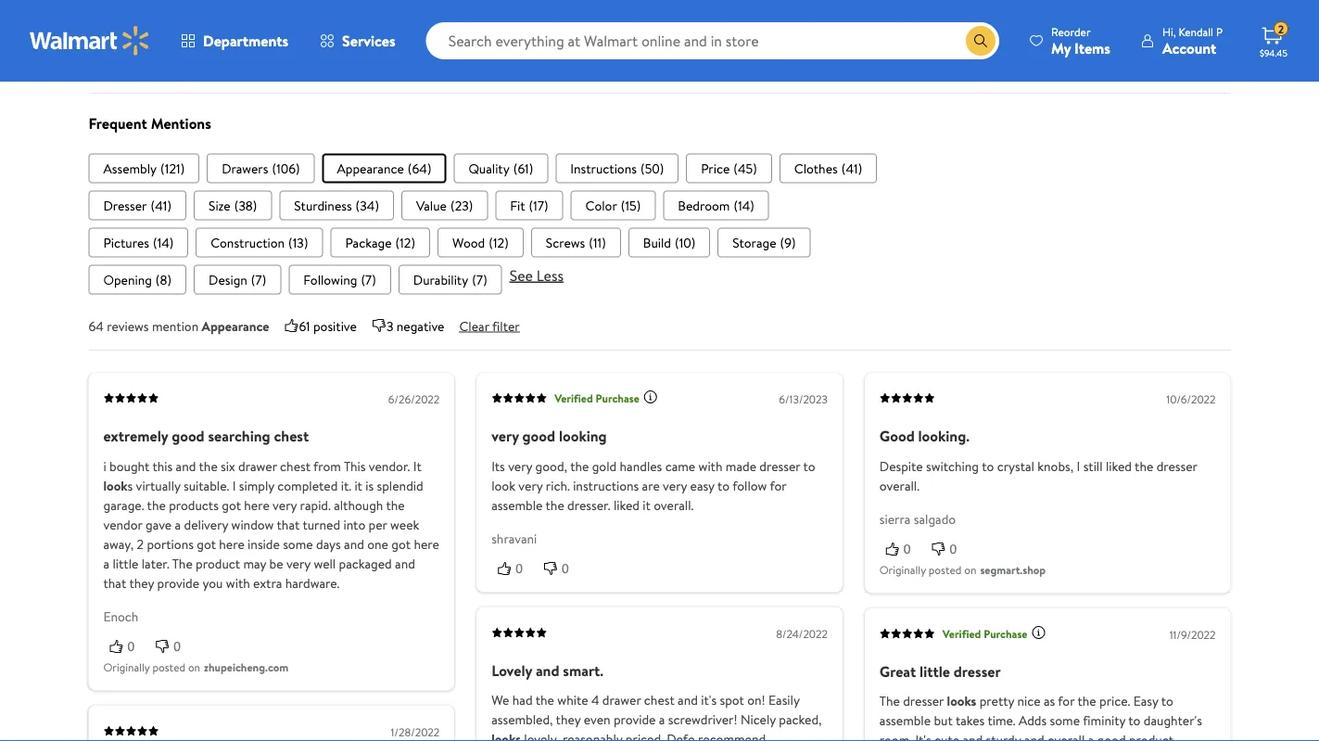 Task type: locate. For each thing, give the bounding box(es) containing it.
originally posted on segmart.shop
[[880, 562, 1046, 578]]

0 horizontal spatial appearance
[[202, 317, 269, 335]]

0 vertical spatial they
[[129, 574, 154, 592]]

extra
[[253, 574, 282, 592]]

1 look from the left
[[103, 476, 128, 494]]

1 horizontal spatial look
[[492, 476, 516, 494]]

list up (15)
[[89, 153, 1231, 183]]

0 horizontal spatial got
[[197, 535, 216, 553]]

0 vertical spatial on
[[965, 562, 977, 578]]

(64)
[[408, 159, 432, 177]]

verified up looking
[[555, 390, 593, 406]]

3 (7) from the left
[[472, 270, 488, 288]]

0 button up originally posted on zhupeicheng.com
[[150, 637, 196, 656]]

1 vertical spatial chest
[[280, 457, 311, 475]]

verified purchase
[[555, 390, 640, 406], [943, 625, 1028, 641]]

i inside s virtually suitable. i simply completed it. it is splendid garage. the products got here very rapid. although the vendor gave a delivery window that turned into per week away, 2 portions got here inside some days and one got here a little later. the product may be very well packaged and that they provide you with extra hardware.
[[233, 476, 236, 494]]

0 down the shravani
[[516, 561, 523, 576]]

liked down instructions
[[614, 496, 640, 514]]

2 (12) from the left
[[489, 233, 509, 251]]

1 horizontal spatial for
[[1059, 692, 1075, 710]]

64
[[89, 317, 104, 335]]

list item containing quality
[[454, 153, 549, 183]]

0 horizontal spatial (14)
[[153, 233, 174, 251]]

1 horizontal spatial verified
[[943, 625, 982, 641]]

list item containing wood
[[438, 228, 524, 257]]

on left the zhupeicheng.com
[[188, 659, 200, 675]]

0 horizontal spatial for
[[770, 476, 787, 494]]

(34)
[[356, 196, 379, 214]]

0 vertical spatial it
[[355, 476, 363, 494]]

the right the had in the left bottom of the page
[[536, 691, 555, 709]]

good up "this"
[[172, 426, 205, 446]]

well
[[314, 554, 336, 572]]

list item up positive
[[289, 265, 391, 294]]

64 reviews mention appearance
[[89, 317, 269, 335]]

1 vertical spatial i
[[233, 476, 236, 494]]

appearance down design (7)
[[202, 317, 269, 335]]

package
[[345, 233, 392, 251]]

0 vertical spatial verified purchase information image
[[644, 390, 658, 405]]

good for extremely
[[172, 426, 205, 446]]

verified up great little dresser
[[943, 625, 982, 641]]

2 horizontal spatial (7)
[[472, 270, 488, 288]]

drawer
[[238, 457, 277, 475], [603, 691, 641, 709]]

search icon image
[[974, 33, 989, 48]]

(7) for design (7)
[[251, 270, 267, 288]]

0 horizontal spatial purchase
[[596, 390, 640, 406]]

here down week
[[414, 535, 440, 553]]

very left rich.
[[519, 476, 543, 494]]

(7)
[[251, 270, 267, 288], [361, 270, 376, 288], [472, 270, 488, 288]]

list item up the bedroom (14)
[[687, 153, 772, 183]]

2 vertical spatial chest
[[645, 691, 675, 709]]

a down away,
[[103, 554, 110, 572]]

1 vertical spatial some
[[1051, 712, 1081, 730]]

0 horizontal spatial liked
[[614, 496, 640, 514]]

1 horizontal spatial (41)
[[842, 159, 863, 177]]

list item containing durability
[[399, 265, 502, 294]]

splendid
[[377, 476, 424, 494]]

list item up "(38)"
[[207, 153, 315, 183]]

screwdriver!
[[669, 711, 738, 729]]

pictures
[[103, 233, 149, 251]]

and
[[176, 457, 196, 475], [344, 535, 364, 553], [395, 554, 415, 572], [536, 660, 560, 681], [678, 691, 698, 709], [963, 731, 983, 741], [1025, 731, 1045, 741]]

provide down the 'later.'
[[157, 574, 199, 592]]

some inside pretty nice as for the price.  easy to assemble but takes time.  adds some fiminity to daughter's room.  it's cute and sturdy and overall a good product.
[[1051, 712, 1081, 730]]

to left crystal
[[982, 457, 995, 475]]

list item up pictures (14)
[[89, 190, 186, 220]]

(12) for wood (12)
[[489, 233, 509, 251]]

0 vertical spatial purchase
[[596, 390, 640, 406]]

pictures (14)
[[103, 233, 174, 251]]

portions
[[147, 535, 194, 553]]

0 horizontal spatial verified purchase
[[555, 390, 640, 406]]

verified purchase information image
[[644, 390, 658, 405], [1032, 625, 1047, 640]]

list up build
[[89, 190, 1231, 220]]

0
[[904, 542, 911, 556], [950, 542, 958, 556], [516, 561, 523, 576], [562, 561, 569, 576], [128, 639, 135, 654], [174, 639, 181, 654]]

easy
[[1134, 692, 1159, 710]]

1 vertical spatial posted
[[153, 659, 186, 675]]

list item down pictures (14)
[[89, 265, 187, 294]]

we
[[492, 691, 510, 709]]

(41) right the dresser
[[151, 196, 172, 214]]

spot
[[720, 691, 745, 709]]

2 (7) from the left
[[361, 270, 376, 288]]

crystal
[[998, 457, 1035, 475]]

(14) right pictures
[[153, 233, 174, 251]]

0 vertical spatial (14)
[[734, 196, 755, 214]]

away,
[[103, 535, 134, 553]]

it inside s virtually suitable. i simply completed it. it is splendid garage. the products got here very rapid. although the vendor gave a delivery window that turned into per week away, 2 portions got here inside some days and one got here a little later. the product may be very well packaged and that they provide you with extra hardware.
[[355, 476, 363, 494]]

little
[[113, 554, 139, 572], [920, 661, 951, 682]]

drawer inside i bought this and the six drawer chest from this vendor. it look
[[238, 457, 277, 475]]

good,
[[536, 457, 568, 475]]

0 horizontal spatial 2
[[137, 535, 144, 553]]

posted for looking.
[[929, 562, 962, 578]]

mention
[[152, 317, 199, 335]]

1 horizontal spatial purchase
[[984, 625, 1028, 641]]

(38)
[[234, 196, 257, 214]]

1 horizontal spatial (14)
[[734, 196, 755, 214]]

0 vertical spatial posted
[[929, 562, 962, 578]]

0 vertical spatial i
[[1077, 457, 1081, 475]]

good up good,
[[523, 426, 556, 446]]

less
[[537, 265, 564, 285]]

gave
[[146, 515, 172, 533]]

very right be
[[287, 554, 311, 572]]

dresser up 'follow'
[[760, 457, 801, 475]]

1 vertical spatial assemble
[[880, 712, 931, 730]]

1 vertical spatial verified
[[943, 625, 982, 641]]

on left segmart.shop
[[965, 562, 977, 578]]

0 horizontal spatial it
[[355, 476, 363, 494]]

for inside pretty nice as for the price.  easy to assemble but takes time.  adds some fiminity to daughter's room.  it's cute and sturdy and overall a good product.
[[1059, 692, 1075, 710]]

a inside pretty nice as for the price.  easy to assemble but takes time.  adds some fiminity to daughter's room.  it's cute and sturdy and overall a good product.
[[1089, 731, 1095, 741]]

(7) down wood (12)
[[472, 270, 488, 288]]

0 vertical spatial liked
[[1107, 457, 1133, 475]]

(12) for package (12)
[[396, 233, 416, 251]]

1 horizontal spatial originally
[[880, 562, 927, 578]]

purchase for great little dresser
[[984, 625, 1028, 641]]

overall. down are
[[654, 496, 694, 514]]

1 list from the top
[[89, 153, 1231, 183]]

1 vertical spatial little
[[920, 661, 951, 682]]

list item down construction
[[194, 265, 281, 294]]

0 horizontal spatial drawer
[[238, 457, 277, 475]]

walmart image
[[30, 26, 150, 56]]

0 down enoch
[[128, 639, 135, 654]]

1 vertical spatial with
[[226, 574, 250, 592]]

1 horizontal spatial verified purchase
[[943, 625, 1028, 641]]

1 horizontal spatial liked
[[1107, 457, 1133, 475]]

0 down sierra salgado at the right of the page
[[904, 542, 911, 556]]

0 horizontal spatial verified purchase information image
[[644, 390, 658, 405]]

0 for 0 button above originally posted on segmart.shop
[[950, 542, 958, 556]]

assemble up the room. at the right
[[880, 712, 931, 730]]

product
[[196, 554, 240, 572]]

its
[[492, 457, 505, 475]]

look down its
[[492, 476, 516, 494]]

assemble inside pretty nice as for the price.  easy to assemble but takes time.  adds some fiminity to daughter's room.  it's cute and sturdy and overall a good product.
[[880, 712, 931, 730]]

list item up the less at the top left of the page
[[531, 228, 621, 257]]

chest inside "we had the white 4 drawer chest and it's spot on! easily assembled, they even provide a screwdriver! nicely packed,"
[[645, 691, 675, 709]]

that up inside on the bottom left
[[277, 515, 300, 533]]

i left still
[[1077, 457, 1081, 475]]

0 vertical spatial little
[[113, 554, 139, 572]]

1 vertical spatial list
[[89, 190, 1231, 220]]

we had the white 4 drawer chest and it's spot on! easily assembled, they even provide a screwdriver! nicely packed,
[[492, 691, 822, 729]]

(13)
[[289, 233, 308, 251]]

posted down the salgado
[[929, 562, 962, 578]]

great little dresser
[[880, 661, 1001, 682]]

0 vertical spatial (41)
[[842, 159, 863, 177]]

it's
[[702, 691, 717, 709]]

1 horizontal spatial the
[[880, 692, 901, 710]]

1 horizontal spatial (7)
[[361, 270, 376, 288]]

hi,
[[1163, 24, 1177, 39]]

construction (13)
[[211, 233, 308, 251]]

assemble up the shravani
[[492, 496, 543, 514]]

1 vertical spatial overall.
[[654, 496, 694, 514]]

look
[[103, 476, 128, 494], [492, 476, 516, 494]]

instructions
[[571, 159, 637, 177]]

0 horizontal spatial little
[[113, 554, 139, 572]]

looking
[[559, 426, 607, 446]]

got up window on the left of page
[[222, 496, 241, 514]]

the up suitable.
[[199, 457, 218, 475]]

1 horizontal spatial it
[[643, 496, 651, 514]]

0 horizontal spatial (7)
[[251, 270, 267, 288]]

packed,
[[779, 711, 822, 729]]

list item up fit
[[454, 153, 549, 183]]

dresser (41)
[[103, 196, 172, 214]]

the inside s virtually suitable. i simply completed it. it is splendid garage. the products got here very rapid. although the vendor gave a delivery window that turned into per week away, 2 portions got here inside some days and one got here a little later. the product may be very well packaged and that they provide you with extra hardware.
[[172, 554, 193, 572]]

list item containing screws
[[531, 228, 621, 257]]

0 vertical spatial drawer
[[238, 457, 277, 475]]

with up the easy
[[699, 457, 723, 475]]

1 vertical spatial provide
[[614, 711, 656, 729]]

some up overall
[[1051, 712, 1081, 730]]

(15)
[[621, 196, 641, 214]]

0 button down the shravani
[[492, 559, 538, 578]]

0 horizontal spatial posted
[[153, 659, 186, 675]]

frequent mentions
[[89, 113, 211, 134]]

appearance (64)
[[337, 159, 432, 177]]

list item up (34)
[[322, 153, 447, 183]]

1 (7) from the left
[[251, 270, 267, 288]]

0 horizontal spatial they
[[129, 574, 154, 592]]

appearance up (34)
[[337, 159, 404, 177]]

0 for 0 button below sierra
[[904, 542, 911, 556]]

chest up the 'screwdriver!'
[[645, 691, 675, 709]]

a left the 'screwdriver!'
[[659, 711, 665, 729]]

some inside s virtually suitable. i simply completed it. it is splendid garage. the products got here very rapid. although the vendor gave a delivery window that turned into per week away, 2 portions got here inside some days and one got here a little later. the product may be very well packaged and that they provide you with extra hardware.
[[283, 535, 313, 553]]

0 vertical spatial assemble
[[492, 496, 543, 514]]

0 horizontal spatial look
[[103, 476, 128, 494]]

originally down enoch
[[103, 659, 150, 675]]

and inside i bought this and the six drawer chest from this vendor. it look
[[176, 457, 196, 475]]

1 vertical spatial verified purchase information image
[[1032, 625, 1047, 640]]

week
[[391, 515, 420, 533]]

drawers (106)
[[222, 159, 300, 177]]

2 right away,
[[137, 535, 144, 553]]

3 list from the top
[[89, 228, 1231, 257]]

list item containing clothes
[[780, 153, 878, 183]]

(12) right wood
[[489, 233, 509, 251]]

for right as
[[1059, 692, 1075, 710]]

the down portions
[[172, 554, 193, 572]]

1 vertical spatial liked
[[614, 496, 640, 514]]

the inside i bought this and the six drawer chest from this vendor. it look
[[199, 457, 218, 475]]

here down simply
[[244, 496, 270, 514]]

list
[[89, 153, 1231, 183], [89, 190, 1231, 220], [89, 228, 1231, 257]]

here up the product
[[219, 535, 245, 553]]

on for looking.
[[965, 562, 977, 578]]

0 for 0 button under "dresser."
[[562, 561, 569, 576]]

verified purchase up looking
[[555, 390, 640, 406]]

good for very
[[523, 426, 556, 446]]

value (23)
[[416, 196, 473, 214]]

overall. inside its very good, the gold handles came with made dresser to look very rich. instructions are very easy to follow for assemble the dresser. liked it overall.
[[654, 496, 694, 514]]

2 list from the top
[[89, 190, 1231, 220]]

1 horizontal spatial drawer
[[603, 691, 641, 709]]

list item containing pictures
[[89, 228, 189, 257]]

got down week
[[392, 535, 411, 553]]

price (45)
[[701, 159, 758, 177]]

s virtually suitable. i simply completed it. it is splendid garage. the products got here very rapid. although the vendor gave a delivery window that turned into per week away, 2 portions got here inside some days and one got here a little later. the product may be very well packaged and that they provide you with extra hardware.
[[103, 476, 440, 592]]

here
[[244, 496, 270, 514], [219, 535, 245, 553], [414, 535, 440, 553]]

0 button down "dresser."
[[538, 559, 584, 578]]

verified purchase information image up handles
[[644, 390, 658, 405]]

little down away,
[[113, 554, 139, 572]]

list item containing design
[[194, 265, 281, 294]]

although
[[334, 496, 383, 514]]

0 horizontal spatial originally
[[103, 659, 150, 675]]

1 horizontal spatial (12)
[[489, 233, 509, 251]]

dresser
[[760, 457, 801, 475], [1157, 457, 1198, 475], [954, 661, 1001, 682], [904, 692, 944, 710]]

(8)
[[156, 270, 172, 288]]

0 vertical spatial list
[[89, 153, 1231, 183]]

list item right (45)
[[780, 153, 878, 183]]

some up be
[[283, 535, 313, 553]]

switching
[[927, 457, 980, 475]]

(41) for clothes (41)
[[842, 159, 863, 177]]

cute
[[935, 731, 960, 741]]

overall.
[[880, 476, 920, 494], [654, 496, 694, 514]]

Walmart Site-Wide search field
[[426, 22, 1000, 59]]

1 vertical spatial they
[[556, 711, 581, 729]]

0 vertical spatial that
[[277, 515, 300, 533]]

salgado
[[914, 510, 956, 528]]

very down completed
[[273, 496, 297, 514]]

drawer inside "we had the white 4 drawer chest and it's spot on! easily assembled, they even provide a screwdriver! nicely packed,"
[[603, 691, 641, 709]]

they inside s virtually suitable. i simply completed it. it is splendid garage. the products got here very rapid. although the vendor gave a delivery window that turned into per week away, 2 portions got here inside some days and one got here a little later. the product may be very well packaged and that they provide you with extra hardware.
[[129, 574, 154, 592]]

1 horizontal spatial some
[[1051, 712, 1081, 730]]

list item down drawers
[[194, 190, 272, 220]]

posted left the zhupeicheng.com
[[153, 659, 186, 675]]

2 look from the left
[[492, 476, 516, 494]]

0 horizontal spatial i
[[233, 476, 236, 494]]

liked inside its very good, the gold handles came with made dresser to look very rich. instructions are very easy to follow for assemble the dresser. liked it overall.
[[614, 496, 640, 514]]

(7) down package
[[361, 270, 376, 288]]

3 negative
[[387, 317, 445, 335]]

0 vertical spatial verified
[[555, 390, 593, 406]]

1 vertical spatial verified purchase
[[943, 625, 1028, 641]]

1 horizontal spatial overall.
[[880, 476, 920, 494]]

1 horizontal spatial i
[[1077, 457, 1081, 475]]

following
[[304, 270, 357, 288]]

list item up see less list
[[629, 228, 711, 257]]

chest
[[274, 426, 309, 446], [280, 457, 311, 475], [645, 691, 675, 709]]

build (10)
[[644, 233, 696, 251]]

the
[[172, 554, 193, 572], [880, 692, 901, 710]]

1 horizontal spatial posted
[[929, 562, 962, 578]]

list item containing appearance
[[322, 153, 447, 183]]

provide inside "we had the white 4 drawer chest and it's spot on! easily assembled, they even provide a screwdriver! nicely packed,"
[[614, 711, 656, 729]]

1 vertical spatial originally
[[103, 659, 150, 675]]

list item up dresser (41)
[[89, 153, 200, 183]]

list item containing assembly
[[89, 153, 200, 183]]

hardware.
[[285, 574, 340, 592]]

the left the gold
[[571, 457, 589, 475]]

(7) for durability (7)
[[472, 270, 488, 288]]

on
[[965, 562, 977, 578], [188, 659, 200, 675]]

little inside s virtually suitable. i simply completed it. it is splendid garage. the products got here very rapid. although the vendor gave a delivery window that turned into per week away, 2 portions got here inside some days and one got here a little later. the product may be very well packaged and that they provide you with extra hardware.
[[113, 554, 139, 572]]

0 vertical spatial with
[[699, 457, 723, 475]]

0 horizontal spatial some
[[283, 535, 313, 553]]

verified for looking
[[555, 390, 593, 406]]

they down the 'later.'
[[129, 574, 154, 592]]

list item containing color
[[571, 190, 656, 220]]

1 horizontal spatial 2
[[1279, 21, 1285, 37]]

for inside its very good, the gold handles came with made dresser to look very rich. instructions are very easy to follow for assemble the dresser. liked it overall.
[[770, 476, 787, 494]]

0 horizontal spatial (41)
[[151, 196, 172, 214]]

0 down "dresser."
[[562, 561, 569, 576]]

0 up originally posted on segmart.shop
[[950, 542, 958, 556]]

1 vertical spatial drawer
[[603, 691, 641, 709]]

with right you at the bottom
[[226, 574, 250, 592]]

the down great
[[880, 692, 901, 710]]

list item down (61) on the left of the page
[[496, 190, 564, 220]]

1 horizontal spatial that
[[277, 515, 300, 533]]

0 horizontal spatial the
[[172, 554, 193, 572]]

list item
[[89, 153, 200, 183], [207, 153, 315, 183], [322, 153, 447, 183], [454, 153, 549, 183], [556, 153, 679, 183], [687, 153, 772, 183], [780, 153, 878, 183], [89, 190, 186, 220], [194, 190, 272, 220], [280, 190, 394, 220], [402, 190, 488, 220], [496, 190, 564, 220], [571, 190, 656, 220], [664, 190, 770, 220], [89, 228, 189, 257], [196, 228, 323, 257], [331, 228, 430, 257], [438, 228, 524, 257], [531, 228, 621, 257], [629, 228, 711, 257], [718, 228, 811, 257], [89, 265, 187, 294], [194, 265, 281, 294], [289, 265, 391, 294], [399, 265, 502, 294]]

to down 6/13/2023
[[804, 457, 816, 475]]

1 vertical spatial 2
[[137, 535, 144, 553]]

the inside the despite switching to crystal knobs, i still liked the dresser overall.
[[1135, 457, 1154, 475]]

1 horizontal spatial verified purchase information image
[[1032, 625, 1047, 640]]

and down week
[[395, 554, 415, 572]]

smart.
[[563, 660, 604, 681]]

list item down the bedroom (14)
[[718, 228, 811, 257]]

0 up originally posted on zhupeicheng.com
[[174, 639, 181, 654]]

originally down sierra
[[880, 562, 927, 578]]

(106)
[[272, 159, 300, 177]]

takes
[[956, 712, 985, 730]]

screws (11)
[[546, 233, 607, 251]]

my
[[1052, 38, 1072, 58]]

1 horizontal spatial on
[[965, 562, 977, 578]]

verified purchase information image for very good looking
[[644, 390, 658, 405]]

purchase down segmart.shop
[[984, 625, 1028, 641]]

products
[[169, 496, 219, 514]]

opening (8)
[[103, 270, 172, 288]]

1 horizontal spatial good
[[523, 426, 556, 446]]

drawer right the 4
[[603, 691, 641, 709]]

liked
[[1107, 457, 1133, 475], [614, 496, 640, 514]]

0 horizontal spatial verified
[[555, 390, 593, 406]]

appearance inside list item
[[337, 159, 404, 177]]

on for good
[[188, 659, 200, 675]]

1 horizontal spatial with
[[699, 457, 723, 475]]

0 horizontal spatial good
[[172, 426, 205, 446]]

1 vertical spatial (41)
[[151, 196, 172, 214]]

(41) right the clothes
[[842, 159, 863, 177]]

fit
[[510, 196, 526, 214]]

chest up i bought this and the six drawer chest from this vendor. it look
[[274, 426, 309, 446]]

0 horizontal spatial with
[[226, 574, 250, 592]]

2 vertical spatial list
[[89, 228, 1231, 257]]

filter
[[492, 317, 520, 335]]

1 vertical spatial purchase
[[984, 625, 1028, 641]]

61
[[299, 317, 310, 335]]

(14) for pictures (14)
[[153, 233, 174, 251]]

0 vertical spatial originally
[[880, 562, 927, 578]]

the
[[199, 457, 218, 475], [571, 457, 589, 475], [1135, 457, 1154, 475], [147, 496, 166, 514], [386, 496, 405, 514], [546, 496, 565, 514], [536, 691, 555, 709], [1078, 692, 1097, 710]]

0 horizontal spatial provide
[[157, 574, 199, 592]]

list item containing value
[[402, 190, 488, 220]]

2 horizontal spatial got
[[392, 535, 411, 553]]

color (15)
[[586, 196, 641, 214]]

1 vertical spatial that
[[103, 574, 126, 592]]

1 (12) from the left
[[396, 233, 416, 251]]

list item down (34)
[[331, 228, 430, 257]]

follow
[[733, 476, 767, 494]]

0 vertical spatial provide
[[157, 574, 199, 592]]

i down six
[[233, 476, 236, 494]]

despite
[[880, 457, 924, 475]]

verified purchase up great little dresser
[[943, 625, 1028, 641]]

to
[[804, 457, 816, 475], [982, 457, 995, 475], [718, 476, 730, 494], [1162, 692, 1174, 710], [1129, 712, 1141, 730]]

1 horizontal spatial provide
[[614, 711, 656, 729]]

0 vertical spatial 2
[[1279, 21, 1285, 37]]

list item down wood
[[399, 265, 502, 294]]

it down are
[[643, 496, 651, 514]]

purchase for very good looking
[[596, 390, 640, 406]]

1 horizontal spatial assemble
[[880, 712, 931, 730]]

0 horizontal spatial assemble
[[492, 496, 543, 514]]

0 for 0 button underneath the shravani
[[516, 561, 523, 576]]

look up garage.
[[103, 476, 128, 494]]

overall. down despite
[[880, 476, 920, 494]]

searching
[[208, 426, 270, 446]]



Task type: describe. For each thing, give the bounding box(es) containing it.
and left smart. on the left bottom of the page
[[536, 660, 560, 681]]

storage (9)
[[733, 233, 796, 251]]

turned
[[303, 515, 340, 533]]

bedroom
[[678, 196, 730, 214]]

quality
[[469, 159, 510, 177]]

the dresser looks
[[880, 692, 977, 710]]

the down virtually
[[147, 496, 166, 514]]

the inside pretty nice as for the price.  easy to assemble but takes time.  adds some fiminity to daughter's room.  it's cute and sturdy and overall a good product.
[[1078, 692, 1097, 710]]

window
[[231, 515, 274, 533]]

look inside i bought this and the six drawer chest from this vendor. it look
[[103, 476, 128, 494]]

a inside "we had the white 4 drawer chest and it's spot on! easily assembled, they even provide a screwdriver! nicely packed,"
[[659, 711, 665, 729]]

0 for 0 button on top of originally posted on zhupeicheng.com
[[174, 639, 181, 654]]

provide inside s virtually suitable. i simply completed it. it is splendid garage. the products got here very rapid. although the vendor gave a delivery window that turned into per week away, 2 portions got here inside some days and one got here a little later. the product may be very well packaged and that they provide you with extra hardware.
[[157, 574, 199, 592]]

look inside its very good, the gold handles came with made dresser to look very rich. instructions are very easy to follow for assemble the dresser. liked it overall.
[[492, 476, 516, 494]]

quality (61)
[[469, 159, 534, 177]]

i bought this and the six drawer chest from this vendor. it look
[[103, 457, 422, 494]]

liked inside the despite switching to crystal knobs, i still liked the dresser overall.
[[1107, 457, 1133, 475]]

great
[[880, 661, 917, 682]]

rich.
[[546, 476, 570, 494]]

dresser inside the despite switching to crystal knobs, i still liked the dresser overall.
[[1157, 457, 1198, 475]]

from
[[314, 457, 341, 475]]

0 button up originally posted on segmart.shop
[[926, 539, 972, 558]]

0 button down enoch
[[103, 637, 150, 656]]

pretty
[[980, 692, 1015, 710]]

verified purchase for dresser
[[943, 625, 1028, 641]]

good inside pretty nice as for the price.  easy to assemble but takes time.  adds some fiminity to daughter's room.  it's cute and sturdy and overall a good product.
[[1098, 731, 1127, 741]]

Search search field
[[426, 22, 1000, 59]]

daughter's
[[1144, 712, 1203, 730]]

and down takes
[[963, 731, 983, 741]]

(7) for following (7)
[[361, 270, 376, 288]]

(10)
[[675, 233, 696, 251]]

10/6/2022
[[1167, 391, 1217, 407]]

and down adds
[[1025, 731, 1045, 741]]

design (7)
[[209, 270, 267, 288]]

fiminity
[[1084, 712, 1126, 730]]

departments
[[203, 31, 289, 51]]

packaged
[[339, 554, 392, 572]]

list item containing price
[[687, 153, 772, 183]]

still
[[1084, 457, 1103, 475]]

(41) for dresser (41)
[[151, 196, 172, 214]]

product.
[[1130, 731, 1177, 741]]

list item containing storage
[[718, 228, 811, 257]]

dresser.
[[568, 496, 611, 514]]

i inside the despite switching to crystal knobs, i still liked the dresser overall.
[[1077, 457, 1081, 475]]

6/13/2023
[[780, 391, 828, 407]]

0 for 0 button below enoch
[[128, 639, 135, 654]]

posted for good
[[153, 659, 186, 675]]

and down into
[[344, 535, 364, 553]]

with inside s virtually suitable. i simply completed it. it is splendid garage. the products got here very rapid. although the vendor gave a delivery window that turned into per week away, 2 portions got here inside some days and one got here a little later. the product may be very well packaged and that they provide you with extra hardware.
[[226, 574, 250, 592]]

easy
[[691, 476, 715, 494]]

dresser up "looks"
[[954, 661, 1001, 682]]

0 horizontal spatial that
[[103, 574, 126, 592]]

list item containing dresser
[[89, 190, 186, 220]]

assemble inside its very good, the gold handles came with made dresser to look very rich. instructions are very easy to follow for assemble the dresser. liked it overall.
[[492, 496, 543, 514]]

services
[[342, 31, 396, 51]]

a right gave on the bottom left of page
[[175, 515, 181, 533]]

sturdiness (34)
[[294, 196, 379, 214]]

chest inside i bought this and the six drawer chest from this vendor. it look
[[280, 457, 311, 475]]

with inside its very good, the gold handles came with made dresser to look very rich. instructions are very easy to follow for assemble the dresser. liked it overall.
[[699, 457, 723, 475]]

list item containing construction
[[196, 228, 323, 257]]

is
[[366, 476, 374, 494]]

nice
[[1018, 692, 1041, 710]]

and inside "we had the white 4 drawer chest and it's spot on! easily assembled, they even provide a screwdriver! nicely packed,"
[[678, 691, 698, 709]]

items
[[1075, 38, 1111, 58]]

list item containing bedroom
[[664, 190, 770, 220]]

clear
[[460, 317, 490, 335]]

adds
[[1019, 712, 1047, 730]]

see less list
[[89, 265, 1231, 294]]

looking.
[[919, 426, 970, 446]]

list item containing instructions
[[556, 153, 679, 183]]

sturdy
[[987, 731, 1022, 741]]

screws
[[546, 233, 586, 251]]

the inside "we had the white 4 drawer chest and it's spot on! easily assembled, they even provide a screwdriver! nicely packed,"
[[536, 691, 555, 709]]

1 vertical spatial appearance
[[202, 317, 269, 335]]

build
[[644, 233, 672, 251]]

1 horizontal spatial got
[[222, 496, 241, 514]]

list item containing size
[[194, 190, 272, 220]]

to up daughter's
[[1162, 692, 1174, 710]]

garage.
[[103, 496, 144, 514]]

suitable.
[[184, 476, 229, 494]]

gold
[[592, 457, 617, 475]]

inside
[[248, 535, 280, 553]]

positive
[[313, 317, 357, 335]]

this
[[153, 457, 173, 475]]

list item containing package
[[331, 228, 430, 257]]

list item containing opening
[[89, 265, 187, 294]]

this
[[344, 457, 366, 475]]

extremely
[[103, 426, 168, 446]]

it inside its very good, the gold handles came with made dresser to look very rich. instructions are very easy to follow for assemble the dresser. liked it overall.
[[643, 496, 651, 514]]

list containing assembly
[[89, 153, 1231, 183]]

sierra
[[880, 510, 911, 528]]

six
[[221, 457, 235, 475]]

vendor.
[[369, 457, 410, 475]]

the down rich.
[[546, 496, 565, 514]]

see
[[510, 265, 533, 285]]

it.
[[341, 476, 352, 494]]

pretty nice as for the price.  easy to assemble but takes time.  adds some fiminity to daughter's room.  it's cute and sturdy and overall a good product.
[[880, 692, 1203, 741]]

had
[[513, 691, 533, 709]]

list containing dresser
[[89, 190, 1231, 220]]

(14) for bedroom (14)
[[734, 196, 755, 214]]

reorder
[[1052, 24, 1091, 39]]

clear filter button
[[460, 317, 520, 335]]

0 vertical spatial chest
[[274, 426, 309, 446]]

very down came
[[663, 476, 688, 494]]

very right its
[[508, 457, 533, 475]]

list item containing build
[[629, 228, 711, 257]]

(121)
[[161, 159, 185, 177]]

2 inside s virtually suitable. i simply completed it. it is splendid garage. the products got here very rapid. although the vendor gave a delivery window that turned into per week away, 2 portions got here inside some days and one got here a little later. the product may be very well packaged and that they provide you with extra hardware.
[[137, 535, 144, 553]]

(9)
[[781, 233, 796, 251]]

extremely good searching chest
[[103, 426, 309, 446]]

overall. inside the despite switching to crystal knobs, i still liked the dresser overall.
[[880, 476, 920, 494]]

sturdiness
[[294, 196, 352, 214]]

assembly
[[103, 159, 157, 177]]

p
[[1217, 24, 1223, 39]]

bedroom (14)
[[678, 196, 755, 214]]

originally posted on zhupeicheng.com
[[103, 659, 289, 675]]

very up its
[[492, 426, 519, 446]]

list containing pictures
[[89, 228, 1231, 257]]

made
[[726, 457, 757, 475]]

are
[[642, 476, 660, 494]]

the down splendid
[[386, 496, 405, 514]]

verified purchase for looking
[[555, 390, 640, 406]]

they inside "we had the white 4 drawer chest and it's spot on! easily assembled, they even provide a screwdriver! nicely packed,"
[[556, 711, 581, 729]]

be
[[270, 554, 283, 572]]

lovely and smart.
[[492, 660, 604, 681]]

(23)
[[451, 196, 473, 214]]

as
[[1044, 692, 1056, 710]]

overall
[[1048, 731, 1086, 741]]

wood (12)
[[453, 233, 509, 251]]

0 button down sierra
[[880, 539, 926, 558]]

list item containing following
[[289, 265, 391, 294]]

on!
[[748, 691, 766, 709]]

karambir
[[947, 37, 997, 55]]

originally for extremely
[[103, 659, 150, 675]]

verified purchase information image for great little dresser
[[1032, 625, 1047, 640]]

1 horizontal spatial little
[[920, 661, 951, 682]]

1/28/2022
[[391, 724, 440, 740]]

room.
[[880, 731, 913, 741]]

to down easy
[[1129, 712, 1141, 730]]

even
[[584, 711, 611, 729]]

bought
[[110, 457, 150, 475]]

list item containing drawers
[[207, 153, 315, 183]]

1 vertical spatial the
[[880, 692, 901, 710]]

it
[[413, 457, 422, 475]]

enoch
[[103, 607, 139, 625]]

fit (17)
[[510, 196, 549, 214]]

to right the easy
[[718, 476, 730, 494]]

dresser inside its very good, the gold handles came with made dresser to look very rich. instructions are very easy to follow for assemble the dresser. liked it overall.
[[760, 457, 801, 475]]

to inside the despite switching to crystal knobs, i still liked the dresser overall.
[[982, 457, 995, 475]]

verified for dresser
[[943, 625, 982, 641]]

list item containing fit
[[496, 190, 564, 220]]

originally for good
[[880, 562, 927, 578]]

list item containing sturdiness
[[280, 190, 394, 220]]

6/26/2022
[[389, 391, 440, 407]]

see less button
[[510, 265, 564, 285]]

dresser up but
[[904, 692, 944, 710]]



Task type: vqa. For each thing, say whether or not it's contained in the screenshot.


